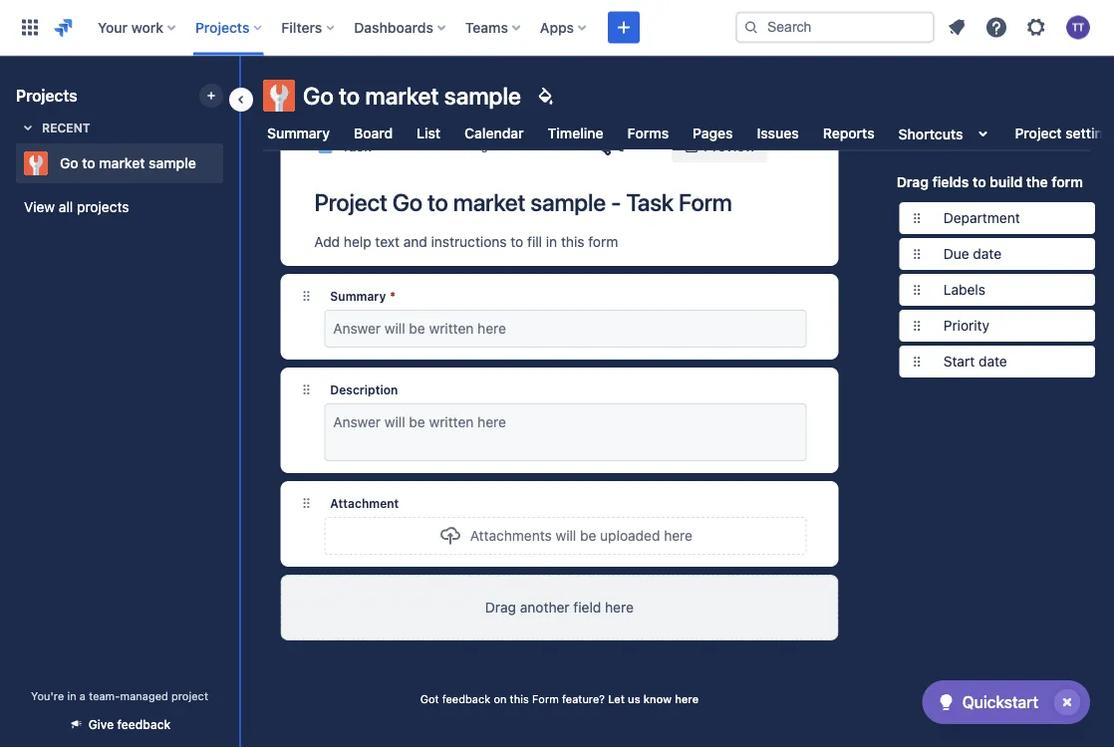 Task type: vqa. For each thing, say whether or not it's contained in the screenshot.
the top Projects
yes



Task type: locate. For each thing, give the bounding box(es) containing it.
search image
[[744, 19, 760, 35]]

2 answer from the top
[[333, 414, 381, 431]]

date right due
[[974, 246, 1002, 262]]

written
[[429, 321, 474, 337], [429, 414, 474, 431]]

1 horizontal spatial form
[[1052, 174, 1084, 190]]

fields
[[933, 174, 970, 190]]

sample up calendar
[[444, 82, 521, 110]]

apps button
[[534, 11, 594, 43]]

tab list containing forms
[[251, 116, 1115, 152]]

2 vertical spatial go
[[393, 188, 423, 216]]

answer will be written here for description
[[333, 414, 506, 431]]

will
[[385, 321, 406, 337], [385, 414, 406, 431], [556, 528, 577, 544]]

1 vertical spatial task
[[627, 188, 674, 216]]

your work button
[[92, 11, 183, 43]]

answer will be written here down description
[[333, 414, 506, 431]]

task right - on the right top of the page
[[627, 188, 674, 216]]

answer for summary
[[333, 321, 381, 337]]

calendar link
[[461, 116, 528, 152]]

preview button
[[672, 131, 768, 163]]

1 vertical spatial drag
[[486, 600, 517, 616]]

this right fill
[[561, 234, 585, 250]]

field
[[574, 600, 602, 616]]

1 vertical spatial will
[[385, 414, 406, 431]]

0 vertical spatial drag
[[897, 174, 929, 190]]

give feedback
[[88, 718, 171, 732]]

managed
[[120, 690, 168, 703]]

0 horizontal spatial market
[[99, 155, 145, 172]]

in left a
[[67, 690, 76, 703]]

0 horizontal spatial go
[[60, 155, 78, 172]]

0 horizontal spatial form
[[532, 694, 559, 707]]

0 vertical spatial form
[[679, 188, 733, 216]]

labels
[[944, 282, 986, 298]]

0 vertical spatial summary
[[267, 125, 330, 142]]

here
[[478, 321, 506, 337], [478, 414, 506, 431], [664, 528, 693, 544], [605, 600, 634, 616], [675, 694, 699, 707]]

1 vertical spatial be
[[409, 414, 426, 431]]

will right attachments
[[556, 528, 577, 544]]

this right on
[[510, 694, 529, 707]]

drag left the another
[[486, 600, 517, 616]]

feedback down managed
[[117, 718, 171, 732]]

go up and
[[393, 188, 423, 216]]

0 vertical spatial be
[[409, 321, 426, 337]]

to
[[339, 82, 360, 110], [82, 155, 95, 172], [973, 174, 987, 190], [428, 188, 448, 216], [511, 234, 524, 250]]

attachments will be uploaded here
[[470, 528, 693, 544]]

2 vertical spatial will
[[556, 528, 577, 544]]

date
[[974, 246, 1002, 262], [979, 354, 1008, 370]]

to left fill
[[511, 234, 524, 250]]

filters button
[[276, 11, 342, 43]]

your
[[98, 19, 128, 35]]

on
[[494, 694, 507, 707]]

to down recent
[[82, 155, 95, 172]]

drag for drag fields to build the form
[[897, 174, 929, 190]]

create project image
[[203, 88, 219, 104]]

0 horizontal spatial task
[[341, 138, 372, 155]]

1 horizontal spatial feedback
[[442, 694, 491, 707]]

1 vertical spatial answer
[[333, 414, 381, 431]]

0 vertical spatial date
[[974, 246, 1002, 262]]

0 horizontal spatial project
[[314, 188, 388, 216]]

2 vertical spatial sample
[[531, 188, 606, 216]]

in
[[546, 234, 558, 250], [67, 690, 76, 703]]

1 horizontal spatial in
[[546, 234, 558, 250]]

apps
[[540, 19, 574, 35]]

answer
[[333, 321, 381, 337], [333, 414, 381, 431]]

project settings
[[1016, 125, 1115, 142]]

appswitcher icon image
[[18, 15, 42, 39]]

0 vertical spatial in
[[546, 234, 558, 250]]

0 vertical spatial will
[[385, 321, 406, 337]]

date right start
[[979, 354, 1008, 370]]

1 horizontal spatial drag
[[897, 174, 929, 190]]

1 horizontal spatial form
[[679, 188, 733, 216]]

saved
[[504, 140, 536, 153]]

sample
[[444, 82, 521, 110], [149, 155, 196, 172], [531, 188, 606, 216]]

summary
[[267, 125, 330, 142], [330, 289, 386, 303]]

dashboards button
[[348, 11, 454, 43]]

go down recent
[[60, 155, 78, 172]]

go
[[303, 82, 334, 110], [60, 155, 78, 172], [393, 188, 423, 216]]

0 horizontal spatial summary
[[267, 125, 330, 142]]

drag left fields
[[897, 174, 929, 190]]

summary inside tab list
[[267, 125, 330, 142]]

1 vertical spatial in
[[67, 690, 76, 703]]

you're
[[31, 690, 64, 703]]

1 vertical spatial market
[[99, 155, 145, 172]]

go up 'summary' link
[[303, 82, 334, 110]]

0 vertical spatial answer
[[333, 321, 381, 337]]

go to market sample link
[[16, 144, 215, 183]]

date for start date
[[979, 354, 1008, 370]]

instructions
[[431, 234, 507, 250]]

1 horizontal spatial summary
[[330, 289, 386, 303]]

answer down description
[[333, 414, 381, 431]]

0 horizontal spatial drag
[[486, 600, 517, 616]]

all changes saved
[[438, 140, 536, 153]]

1 answer will be written here from the top
[[333, 321, 506, 337]]

0 vertical spatial go to market sample
[[303, 82, 521, 110]]

feedback
[[442, 694, 491, 707], [117, 718, 171, 732]]

timeline link
[[544, 116, 608, 152]]

1 written from the top
[[429, 321, 474, 337]]

form
[[679, 188, 733, 216], [532, 694, 559, 707]]

-
[[611, 188, 622, 216]]

1 horizontal spatial task
[[627, 188, 674, 216]]

jira image
[[52, 15, 76, 39], [52, 15, 76, 39]]

project up help
[[314, 188, 388, 216]]

2 vertical spatial be
[[580, 528, 597, 544]]

0 horizontal spatial feedback
[[117, 718, 171, 732]]

0 vertical spatial this
[[561, 234, 585, 250]]

1 vertical spatial go to market sample
[[60, 155, 196, 172]]

0 horizontal spatial projects
[[16, 86, 77, 105]]

2 written from the top
[[429, 414, 474, 431]]

0 horizontal spatial sample
[[149, 155, 196, 172]]

1 vertical spatial summary
[[330, 289, 386, 303]]

1 horizontal spatial go to market sample
[[303, 82, 521, 110]]

project
[[1016, 125, 1063, 142], [314, 188, 388, 216]]

0 horizontal spatial this
[[510, 694, 529, 707]]

answer for description
[[333, 414, 381, 431]]

will down description
[[385, 414, 406, 431]]

1 vertical spatial this
[[510, 694, 529, 707]]

give
[[88, 718, 114, 732]]

create image
[[612, 15, 636, 39]]

task
[[341, 138, 372, 155], [627, 188, 674, 216]]

0 vertical spatial written
[[429, 321, 474, 337]]

feedback inside button
[[117, 718, 171, 732]]

let us know here button
[[608, 692, 699, 708]]

priority
[[944, 318, 990, 334]]

0 vertical spatial answer will be written here
[[333, 321, 506, 337]]

attachments
[[470, 528, 552, 544]]

form down - on the right top of the page
[[589, 234, 619, 250]]

view all projects
[[24, 199, 129, 215]]

will for description
[[385, 414, 406, 431]]

1 horizontal spatial project
[[1016, 125, 1063, 142]]

2 answer will be written here from the top
[[333, 414, 506, 431]]

set background color image
[[533, 84, 557, 108]]

form
[[1052, 174, 1084, 190], [589, 234, 619, 250]]

1 vertical spatial form
[[532, 694, 559, 707]]

feedback left on
[[442, 694, 491, 707]]

2 horizontal spatial go
[[393, 188, 423, 216]]

go to market sample up list
[[303, 82, 521, 110]]

the
[[1027, 174, 1049, 190]]

banner containing your work
[[0, 0, 1115, 56]]

1 vertical spatial feedback
[[117, 718, 171, 732]]

answer will be written here
[[333, 321, 506, 337], [333, 414, 506, 431]]

0 vertical spatial feedback
[[442, 694, 491, 707]]

be
[[409, 321, 426, 337], [409, 414, 426, 431], [580, 528, 597, 544]]

0 vertical spatial projects
[[195, 19, 250, 35]]

notifications image
[[945, 15, 969, 39]]

1 vertical spatial written
[[429, 414, 474, 431]]

2 horizontal spatial market
[[453, 188, 526, 216]]

share image
[[590, 135, 614, 159]]

reports
[[823, 125, 875, 142]]

go to market sample up view all projects link
[[60, 155, 196, 172]]

summary left board
[[267, 125, 330, 142]]

1 horizontal spatial market
[[365, 82, 439, 110]]

1 vertical spatial go
[[60, 155, 78, 172]]

form left "feature?"
[[532, 694, 559, 707]]

projects up the create project icon
[[195, 19, 250, 35]]

feedback for give
[[117, 718, 171, 732]]

1 vertical spatial date
[[979, 354, 1008, 370]]

tab list
[[251, 116, 1115, 152]]

will down *
[[385, 321, 406, 337]]

project up the
[[1016, 125, 1063, 142]]

project go to market sample - task form
[[314, 188, 733, 216]]

projects up collapse recent projects image at the left top
[[16, 86, 77, 105]]

list link
[[413, 116, 445, 152]]

0 vertical spatial sample
[[444, 82, 521, 110]]

1 vertical spatial answer will be written here
[[333, 414, 506, 431]]

1 vertical spatial project
[[314, 188, 388, 216]]

shortcuts button
[[895, 116, 1000, 152]]

2 horizontal spatial sample
[[531, 188, 606, 216]]

all
[[59, 199, 73, 215]]

1 horizontal spatial sample
[[444, 82, 521, 110]]

1 horizontal spatial go
[[303, 82, 334, 110]]

banner
[[0, 0, 1115, 56]]

market up view all projects link
[[99, 155, 145, 172]]

1 answer from the top
[[333, 321, 381, 337]]

go to market sample
[[303, 82, 521, 110], [60, 155, 196, 172]]

pages link
[[689, 116, 737, 152]]

got feedback on this form feature? let us know here
[[420, 694, 699, 707]]

issues
[[757, 125, 799, 142]]

0 horizontal spatial go to market sample
[[60, 155, 196, 172]]

market up list
[[365, 82, 439, 110]]

in right fill
[[546, 234, 558, 250]]

us
[[628, 694, 641, 707]]

form right the
[[1052, 174, 1084, 190]]

to up "add help text and instructions to fill in this form" on the top of the page
[[428, 188, 448, 216]]

answer down summary *
[[333, 321, 381, 337]]

sample left - on the right top of the page
[[531, 188, 606, 216]]

answer will be written here down *
[[333, 321, 506, 337]]

start date
[[944, 354, 1008, 370]]

sample left the add to starred icon
[[149, 155, 196, 172]]

form down preview button
[[679, 188, 733, 216]]

summary left *
[[330, 289, 386, 303]]

due date
[[944, 246, 1002, 262]]

project
[[171, 690, 208, 703]]

quickstart button
[[923, 681, 1091, 725]]

project for project go to market sample - task form
[[314, 188, 388, 216]]

task right 'summary' link
[[341, 138, 372, 155]]

fill
[[528, 234, 543, 250]]

0 vertical spatial project
[[1016, 125, 1063, 142]]

0 horizontal spatial form
[[589, 234, 619, 250]]

description
[[330, 383, 398, 397]]

all
[[438, 140, 452, 153]]

view all projects link
[[16, 189, 223, 225]]

team-
[[89, 690, 120, 703]]

0 vertical spatial form
[[1052, 174, 1084, 190]]

1 horizontal spatial projects
[[195, 19, 250, 35]]

projects
[[77, 199, 129, 215]]

board
[[354, 125, 393, 142]]

market up instructions
[[453, 188, 526, 216]]

1 vertical spatial sample
[[149, 155, 196, 172]]



Task type: describe. For each thing, give the bounding box(es) containing it.
project settings link
[[1012, 116, 1115, 152]]

know
[[644, 694, 672, 707]]

share
[[618, 138, 656, 155]]

share button
[[578, 131, 668, 163]]

0 vertical spatial task
[[341, 138, 372, 155]]

date for due date
[[974, 246, 1002, 262]]

drag for drag another field here
[[486, 600, 517, 616]]

written for description
[[429, 414, 474, 431]]

will for summary
[[385, 321, 406, 337]]

preview
[[704, 138, 756, 155]]

to up board
[[339, 82, 360, 110]]

a
[[80, 690, 86, 703]]

view
[[24, 199, 55, 215]]

*
[[390, 289, 396, 303]]

projects button
[[189, 11, 270, 43]]

summary for summary *
[[330, 289, 386, 303]]

drag another field here
[[486, 600, 634, 616]]

feature?
[[562, 694, 605, 707]]

your profile and settings image
[[1067, 15, 1091, 39]]

timeline
[[548, 125, 604, 142]]

department
[[944, 210, 1021, 226]]

add
[[314, 234, 340, 250]]

issues link
[[753, 116, 803, 152]]

pages
[[693, 125, 734, 142]]

2 vertical spatial market
[[453, 188, 526, 216]]

1 horizontal spatial this
[[561, 234, 585, 250]]

project for project settings
[[1016, 125, 1063, 142]]

primary element
[[12, 0, 736, 55]]

0 horizontal spatial in
[[67, 690, 76, 703]]

board link
[[350, 116, 397, 152]]

summary *
[[330, 289, 396, 303]]

projects inside popup button
[[195, 19, 250, 35]]

you're in a team-managed project
[[31, 690, 208, 703]]

build
[[990, 174, 1023, 190]]

give feedback button
[[57, 709, 183, 741]]

quickstart
[[963, 694, 1039, 712]]

Search field
[[736, 11, 935, 43]]

due
[[944, 246, 970, 262]]

answer will be written here for summary
[[333, 321, 506, 337]]

dashboards
[[354, 19, 434, 35]]

1 vertical spatial form
[[589, 234, 619, 250]]

and
[[404, 234, 428, 250]]

forms
[[628, 125, 669, 141]]

attachment
[[330, 497, 399, 511]]

feedback for got
[[442, 694, 491, 707]]

teams
[[466, 19, 508, 35]]

start
[[944, 354, 976, 370]]

written for summary
[[429, 321, 474, 337]]

0 vertical spatial market
[[365, 82, 439, 110]]

let
[[608, 694, 625, 707]]

settings image
[[1025, 15, 1049, 39]]

help
[[344, 234, 372, 250]]

teams button
[[460, 11, 528, 43]]

your work
[[98, 19, 164, 35]]

help image
[[985, 15, 1009, 39]]

calendar
[[465, 125, 524, 142]]

to left "build"
[[973, 174, 987, 190]]

go inside go to market sample link
[[60, 155, 78, 172]]

be for summary
[[409, 321, 426, 337]]

text
[[375, 234, 400, 250]]

add help text and instructions to fill in this form
[[314, 234, 619, 250]]

check image
[[935, 691, 959, 715]]

got
[[420, 694, 439, 707]]

0 vertical spatial go
[[303, 82, 334, 110]]

collapse recent projects image
[[16, 116, 40, 140]]

work
[[131, 19, 164, 35]]

recent
[[42, 121, 90, 135]]

be for description
[[409, 414, 426, 431]]

settings
[[1066, 125, 1115, 142]]

filters
[[282, 19, 322, 35]]

dismiss quickstart image
[[1052, 687, 1084, 719]]

form actions image
[[780, 139, 796, 155]]

uploaded
[[600, 528, 661, 544]]

another
[[520, 600, 570, 616]]

summary link
[[263, 116, 334, 152]]

summary for summary
[[267, 125, 330, 142]]

1 vertical spatial projects
[[16, 86, 77, 105]]

upload image
[[439, 525, 462, 548]]

changes
[[455, 140, 501, 153]]

drag fields to build the form
[[897, 174, 1084, 190]]

add to starred image
[[217, 152, 241, 176]]

list
[[417, 125, 441, 142]]

shortcuts
[[899, 125, 964, 142]]

reports link
[[819, 116, 879, 152]]



